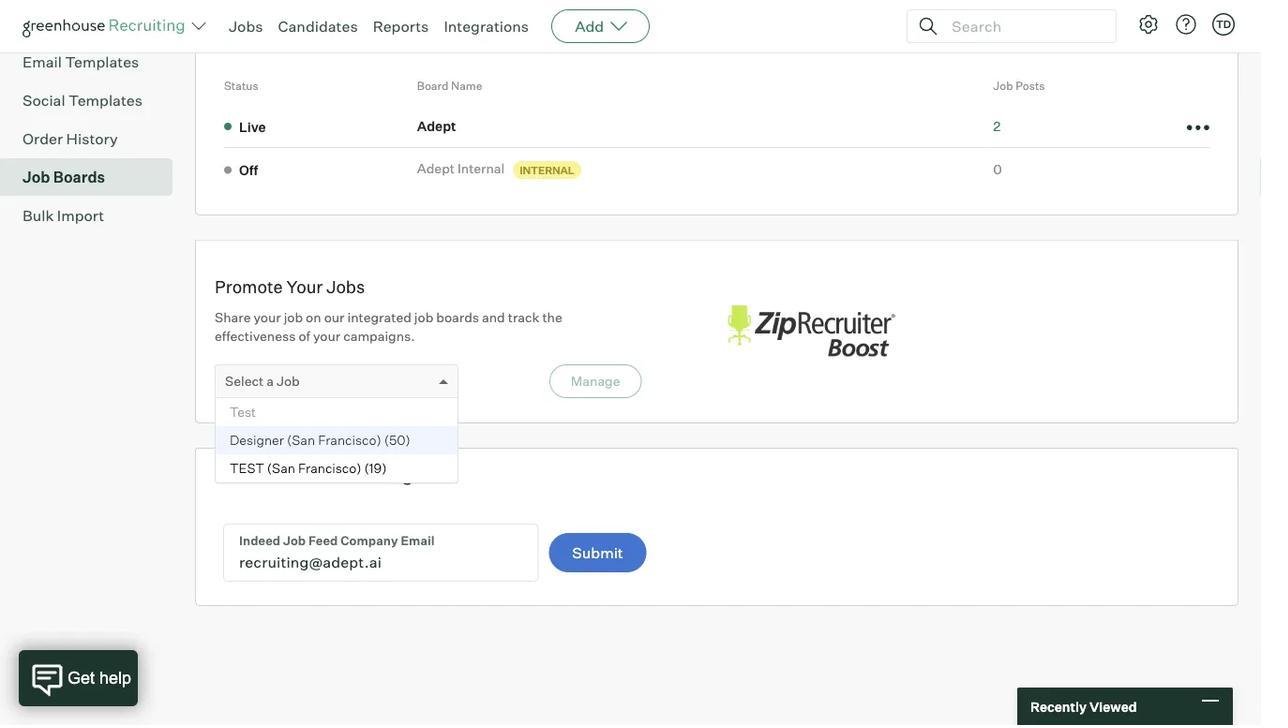Task type: describe. For each thing, give the bounding box(es) containing it.
greenhouse recruiting image
[[23, 15, 191, 38]]

templates for social templates
[[69, 91, 143, 110]]

adept internal
[[417, 160, 505, 177]]

bulk
[[23, 206, 54, 225]]

td button
[[1209, 9, 1239, 39]]

viewed
[[1090, 699, 1137, 715]]

promote
[[215, 276, 283, 297]]

2
[[993, 118, 1001, 134]]

email templates link
[[23, 51, 165, 73]]

1 job from the left
[[284, 310, 303, 326]]

report
[[1172, 17, 1215, 35]]

templates for email templates
[[65, 53, 139, 71]]

(san for test
[[267, 461, 295, 477]]

job right a
[[277, 373, 300, 390]]

transparency
[[1075, 17, 1168, 35]]

bulk import
[[23, 206, 104, 225]]

1 horizontal spatial jobs
[[326, 276, 365, 297]]

integrations
[[444, 17, 529, 36]]

live
[[239, 119, 266, 135]]

notifications
[[23, 14, 112, 33]]

download pay transparency report link
[[954, 17, 1215, 35]]

submit button
[[549, 534, 647, 573]]

1 vertical spatial boards
[[53, 168, 105, 187]]

Indeed Job Feed Company Email text field
[[224, 525, 538, 582]]

a
[[267, 373, 274, 390]]

(san for designer
[[287, 432, 315, 449]]

job posts
[[993, 79, 1045, 93]]

import
[[57, 206, 104, 225]]

name
[[451, 79, 482, 93]]

0 horizontal spatial internal
[[458, 160, 505, 177]]

0 link
[[993, 161, 1002, 178]]

designer
[[230, 432, 284, 449]]

jobs link
[[229, 17, 263, 36]]

history
[[66, 130, 118, 148]]

your
[[286, 276, 323, 297]]

(19)
[[364, 461, 387, 477]]

email
[[23, 53, 62, 71]]

download
[[973, 17, 1043, 35]]

francisco) for (50)
[[318, 432, 381, 449]]

share
[[215, 310, 251, 326]]

select a job
[[225, 373, 300, 390]]

zip recruiter image
[[717, 296, 905, 369]]

our
[[324, 310, 345, 326]]

0 vertical spatial job boards
[[219, 15, 318, 39]]

status
[[224, 79, 259, 93]]

0
[[993, 161, 1002, 178]]

social
[[23, 91, 65, 110]]

job boards link
[[23, 166, 165, 189]]

adept for adept internal
[[417, 160, 455, 177]]

Search text field
[[947, 13, 1099, 40]]

bulk import link
[[23, 205, 165, 227]]

on
[[306, 310, 321, 326]]

td button
[[1213, 13, 1235, 36]]

integrated
[[347, 310, 412, 326]]

job left the posts
[[993, 79, 1013, 93]]

promote your jobs
[[215, 276, 365, 297]]

2 link
[[993, 118, 1001, 134]]



Task type: vqa. For each thing, say whether or not it's contained in the screenshot.
The I-9 And E-Verify ( 1 )
no



Task type: locate. For each thing, give the bounding box(es) containing it.
internal
[[458, 160, 505, 177], [520, 164, 575, 176]]

partner
[[279, 463, 345, 487]]

0 horizontal spatial jobs
[[229, 17, 263, 36]]

0 horizontal spatial your
[[254, 310, 281, 326]]

test (san francisco) (19)
[[230, 461, 387, 477]]

boards
[[436, 310, 479, 326]]

templates
[[65, 53, 139, 71], [69, 91, 143, 110]]

settings
[[349, 463, 423, 487]]

submit
[[572, 544, 623, 563]]

share your job on our integrated job boards and track the effectiveness of your campaigns.
[[215, 310, 562, 345]]

your down our
[[313, 328, 341, 345]]

recently
[[1031, 699, 1087, 715]]

francisco) inside option
[[298, 461, 362, 477]]

your up the effectiveness
[[254, 310, 281, 326]]

jobs up our
[[326, 276, 365, 297]]

1 adept from the top
[[417, 118, 456, 134]]

0 vertical spatial adept
[[417, 118, 456, 134]]

(san up test (san francisco) (19)
[[287, 432, 315, 449]]

adept inside adept link
[[417, 118, 456, 134]]

internal right adept internal link at the left
[[520, 164, 575, 176]]

off
[[239, 162, 258, 178]]

global
[[219, 463, 275, 487]]

recently viewed
[[1031, 699, 1137, 715]]

candidates
[[278, 17, 358, 36]]

1 vertical spatial templates
[[69, 91, 143, 110]]

campaigns.
[[343, 328, 415, 345]]

francisco)
[[318, 432, 381, 449], [298, 461, 362, 477]]

add button
[[552, 9, 650, 43]]

job boards
[[219, 15, 318, 39], [23, 168, 105, 187]]

test (san francisco) (19) option
[[216, 455, 458, 483]]

order history
[[23, 130, 118, 148]]

1 vertical spatial adept
[[417, 160, 455, 177]]

job
[[219, 15, 252, 39], [993, 79, 1013, 93], [23, 168, 50, 187], [277, 373, 300, 390]]

board name
[[417, 79, 482, 93]]

(san
[[287, 432, 315, 449], [267, 461, 295, 477]]

francisco) up test (san francisco) (19) option
[[318, 432, 381, 449]]

boards up status at left top
[[256, 15, 318, 39]]

global partner settings
[[219, 463, 423, 487]]

francisco) down designer (san francisco) (50) "option"
[[298, 461, 362, 477]]

test
[[230, 461, 264, 477]]

adept
[[417, 118, 456, 134], [417, 160, 455, 177]]

configure image
[[1138, 13, 1160, 36]]

jobs
[[229, 17, 263, 36], [326, 276, 365, 297]]

integrations link
[[444, 17, 529, 36]]

(san inside "option"
[[287, 432, 315, 449]]

notifications link
[[23, 12, 165, 35]]

the
[[542, 310, 562, 326]]

order history link
[[23, 128, 165, 150]]

francisco) for (19)
[[298, 461, 362, 477]]

of
[[299, 328, 310, 345]]

1 vertical spatial jobs
[[326, 276, 365, 297]]

jobs up status at left top
[[229, 17, 263, 36]]

email templates
[[23, 53, 139, 71]]

None field
[[225, 366, 230, 398]]

td
[[1216, 18, 1231, 30]]

adept link
[[417, 117, 462, 135]]

0 vertical spatial (san
[[287, 432, 315, 449]]

1 vertical spatial your
[[313, 328, 341, 345]]

(50)
[[384, 432, 411, 449]]

your
[[254, 310, 281, 326], [313, 328, 341, 345]]

adept internal link
[[417, 159, 510, 178]]

board
[[417, 79, 449, 93]]

social templates link
[[23, 89, 165, 112]]

and
[[482, 310, 505, 326]]

internal down adept link
[[458, 160, 505, 177]]

0 horizontal spatial boards
[[53, 168, 105, 187]]

templates inside "link"
[[65, 53, 139, 71]]

(san right test
[[267, 461, 295, 477]]

adept down adept link
[[417, 160, 455, 177]]

1 horizontal spatial your
[[313, 328, 341, 345]]

0 vertical spatial templates
[[65, 53, 139, 71]]

job up status at left top
[[219, 15, 252, 39]]

job boards up bulk import on the top left
[[23, 168, 105, 187]]

track
[[508, 310, 540, 326]]

templates down greenhouse recruiting image
[[65, 53, 139, 71]]

designer (san francisco) (50)
[[230, 432, 411, 449]]

0 horizontal spatial job
[[284, 310, 303, 326]]

add
[[575, 17, 604, 36]]

reports link
[[373, 17, 429, 36]]

pay
[[1046, 17, 1072, 35]]

test
[[230, 404, 256, 421]]

order
[[23, 130, 63, 148]]

(san inside option
[[267, 461, 295, 477]]

download pay transparency report
[[973, 17, 1215, 35]]

reports
[[373, 17, 429, 36]]

francisco) inside "option"
[[318, 432, 381, 449]]

1 vertical spatial (san
[[267, 461, 295, 477]]

0 vertical spatial your
[[254, 310, 281, 326]]

job left boards
[[414, 310, 433, 326]]

adept inside adept internal link
[[417, 160, 455, 177]]

designer (san francisco) (50) option
[[216, 427, 458, 455]]

job left on at the top of the page
[[284, 310, 303, 326]]

0 vertical spatial boards
[[256, 15, 318, 39]]

0 vertical spatial jobs
[[229, 17, 263, 36]]

effectiveness
[[215, 328, 296, 345]]

1 vertical spatial job boards
[[23, 168, 105, 187]]

1 horizontal spatial internal
[[520, 164, 575, 176]]

boards up import
[[53, 168, 105, 187]]

templates down email templates "link"
[[69, 91, 143, 110]]

1 horizontal spatial job
[[414, 310, 433, 326]]

adept down the board at the left top of page
[[417, 118, 456, 134]]

boards
[[256, 15, 318, 39], [53, 168, 105, 187]]

job
[[284, 310, 303, 326], [414, 310, 433, 326]]

0 horizontal spatial job boards
[[23, 168, 105, 187]]

social templates
[[23, 91, 143, 110]]

1 horizontal spatial job boards
[[219, 15, 318, 39]]

2 job from the left
[[414, 310, 433, 326]]

2 adept from the top
[[417, 160, 455, 177]]

1 horizontal spatial boards
[[256, 15, 318, 39]]

1 vertical spatial francisco)
[[298, 461, 362, 477]]

job up bulk
[[23, 168, 50, 187]]

job boards up status at left top
[[219, 15, 318, 39]]

select
[[225, 373, 264, 390]]

posts
[[1016, 79, 1045, 93]]

0 vertical spatial francisco)
[[318, 432, 381, 449]]

adept for adept
[[417, 118, 456, 134]]

candidates link
[[278, 17, 358, 36]]



